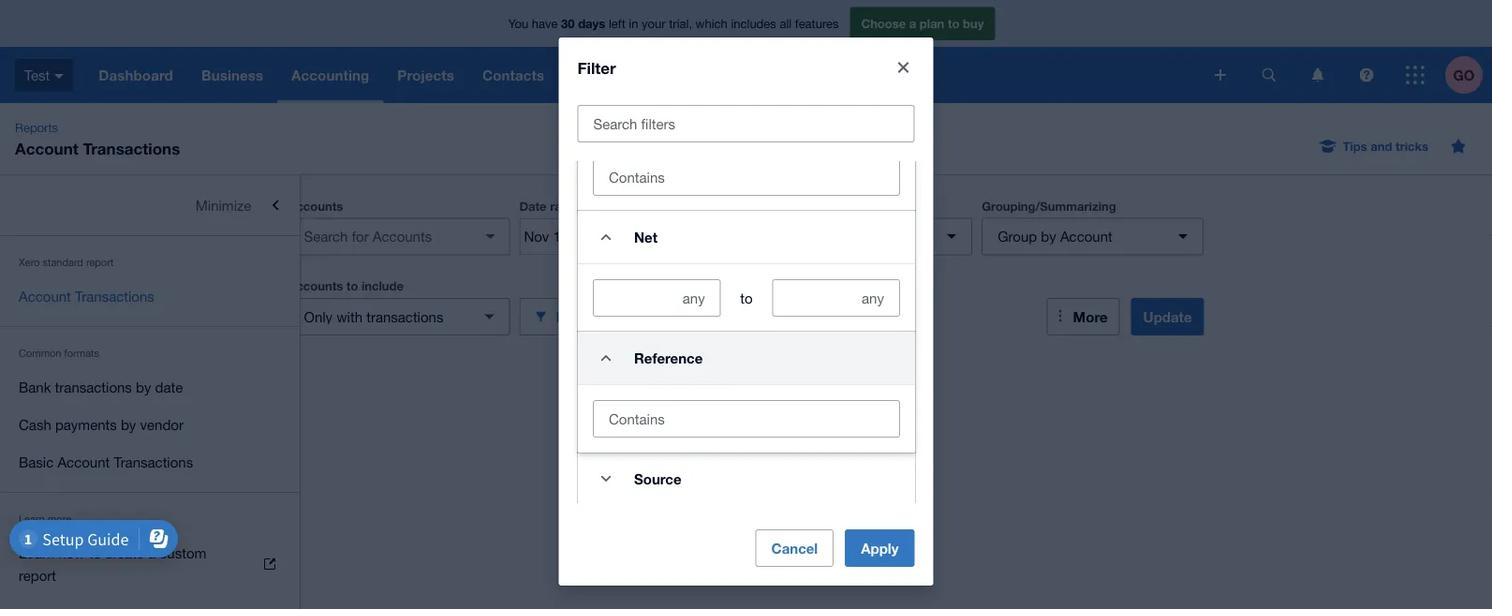 Task type: vqa. For each thing, say whether or not it's contained in the screenshot.
Account
yes



Task type: locate. For each thing, give the bounding box(es) containing it.
account transactions link
[[0, 277, 300, 315]]

accounts up accounts to include
[[288, 199, 343, 213]]

1 vertical spatial report
[[19, 567, 56, 583]]

all
[[780, 16, 792, 31]]

:
[[584, 199, 587, 213]]

filter button
[[520, 298, 742, 335]]

learn how to create a custom report link
[[0, 534, 300, 594]]

account down the reports link on the left top of page
[[15, 139, 78, 157]]

a left plan
[[910, 16, 917, 31]]

common
[[19, 347, 61, 359]]

transactions down cash payments by vendor link
[[114, 454, 193, 470]]

to
[[948, 16, 960, 31], [347, 279, 358, 293], [740, 290, 753, 306], [89, 544, 101, 561]]

report
[[86, 256, 114, 268], [19, 567, 56, 583]]

filter down days
[[578, 58, 616, 77]]

1 horizontal spatial any number field
[[773, 280, 899, 316]]

1 horizontal spatial transactions
[[367, 308, 444, 325]]

formats
[[64, 347, 99, 359]]

learn for learn more
[[19, 513, 45, 525]]

custom
[[160, 544, 206, 561]]

tips
[[1343, 139, 1368, 153]]

group by account button
[[982, 218, 1204, 255]]

0 vertical spatial transactions
[[83, 139, 180, 157]]

create
[[105, 544, 144, 561]]

have
[[532, 16, 558, 31]]

1 vertical spatial learn
[[19, 544, 54, 561]]

0 vertical spatial learn
[[19, 513, 45, 525]]

basic account transactions
[[19, 454, 193, 470]]

learn down learn more
[[19, 544, 54, 561]]

date range : this month
[[520, 199, 651, 213]]

1 vertical spatial filter
[[556, 308, 590, 325]]

by down grouping/summarizing
[[1041, 228, 1057, 245]]

a right create
[[148, 544, 156, 561]]

Contains field
[[594, 160, 899, 195], [594, 401, 899, 437]]

0 vertical spatial by
[[1041, 228, 1057, 245]]

1 horizontal spatial a
[[910, 16, 917, 31]]

0 vertical spatial a
[[910, 16, 917, 31]]

month
[[616, 199, 651, 213]]

accounts
[[288, 199, 343, 213], [288, 279, 343, 293]]

close image
[[885, 49, 923, 86]]

accounts up only
[[288, 279, 343, 293]]

transactions
[[83, 139, 180, 157], [75, 288, 154, 304], [114, 454, 193, 470]]

collapse image
[[587, 219, 625, 256]]

1 horizontal spatial report
[[86, 256, 114, 268]]

common formats
[[19, 347, 99, 359]]

buy
[[963, 16, 984, 31]]

account transactions
[[19, 288, 154, 304]]

1 vertical spatial transactions
[[75, 288, 154, 304]]

report inside learn how to create a custom report
[[19, 567, 56, 583]]

a
[[910, 16, 917, 31], [148, 544, 156, 561]]

transactions down xero standard report
[[75, 288, 154, 304]]

transactions down formats
[[55, 379, 132, 395]]

reports link
[[7, 118, 66, 137]]

transactions up the minimize button
[[83, 139, 180, 157]]

cash payments by vendor
[[19, 416, 184, 432]]

by inside popup button
[[1041, 228, 1057, 245]]

2 contains field from the top
[[594, 401, 899, 437]]

filter inside button
[[556, 308, 590, 325]]

columns
[[751, 199, 803, 213]]

2 vertical spatial transactions
[[114, 454, 193, 470]]

account down grouping/summarizing
[[1061, 228, 1113, 245]]

account down xero
[[19, 288, 71, 304]]

update button
[[1132, 298, 1205, 335]]

1 learn from the top
[[19, 513, 45, 525]]

svg image up tips and tricks button
[[1360, 68, 1374, 82]]

svg image
[[1407, 66, 1425, 84], [1360, 68, 1374, 82]]

Select end date field
[[613, 219, 704, 254]]

learn left more
[[19, 513, 45, 525]]

svg image inside test popup button
[[55, 74, 64, 78]]

learn
[[19, 513, 45, 525], [19, 544, 54, 561]]

account inside popup button
[[1061, 228, 1113, 245]]

2 learn from the top
[[19, 544, 54, 561]]

filter up collapse icon
[[556, 308, 590, 325]]

how
[[58, 544, 85, 561]]

group by account
[[998, 228, 1113, 245]]

features
[[795, 16, 839, 31]]

by for date
[[136, 379, 151, 395]]

1 vertical spatial contains field
[[594, 401, 899, 437]]

account
[[15, 139, 78, 157], [1061, 228, 1113, 245], [19, 288, 71, 304], [58, 454, 110, 470]]

2 accounts from the top
[[288, 279, 343, 293]]

you
[[508, 16, 529, 31]]

days
[[578, 16, 606, 31]]

range
[[550, 199, 584, 213]]

report down learn more
[[19, 567, 56, 583]]

filter
[[578, 58, 616, 77], [556, 308, 590, 325]]

by for vendor
[[121, 416, 136, 432]]

30
[[561, 16, 575, 31]]

navigation
[[85, 47, 1202, 103]]

transactions down include
[[367, 308, 444, 325]]

report up account transactions
[[86, 256, 114, 268]]

any number field
[[594, 280, 720, 316], [773, 280, 899, 316]]

more button
[[1047, 298, 1120, 335]]

source
[[634, 471, 681, 488]]

reports
[[15, 120, 58, 134]]

1 accounts from the top
[[288, 199, 343, 213]]

bank transactions by date link
[[0, 368, 300, 406]]

0 horizontal spatial a
[[148, 544, 156, 561]]

group
[[998, 228, 1038, 245]]

basic account transactions link
[[0, 443, 300, 481]]

0 horizontal spatial any number field
[[594, 280, 720, 316]]

0 horizontal spatial report
[[19, 567, 56, 583]]

1 vertical spatial a
[[148, 544, 156, 561]]

xero standard report
[[19, 256, 114, 268]]

cancel button
[[756, 529, 834, 567]]

apply button
[[845, 529, 915, 567]]

transactions inside reports account transactions
[[83, 139, 180, 157]]

learn inside learn how to create a custom report
[[19, 544, 54, 561]]

transactions
[[367, 308, 444, 325], [55, 379, 132, 395]]

1 vertical spatial by
[[136, 379, 151, 395]]

by left vendor
[[121, 416, 136, 432]]

learn how to create a custom report
[[19, 544, 206, 583]]

0 vertical spatial filter
[[578, 58, 616, 77]]

accounts for accounts
[[288, 199, 343, 213]]

bank transactions by date
[[19, 379, 183, 395]]

by
[[1041, 228, 1057, 245], [136, 379, 151, 395], [121, 416, 136, 432]]

vendor
[[140, 416, 184, 432]]

0 vertical spatial accounts
[[288, 199, 343, 213]]

Search filters field
[[579, 106, 914, 141]]

1 vertical spatial accounts
[[288, 279, 343, 293]]

only with transactions button
[[288, 298, 510, 335]]

accounts to include
[[288, 279, 404, 293]]

by left date
[[136, 379, 151, 395]]

in
[[629, 16, 639, 31]]

0 vertical spatial transactions
[[367, 308, 444, 325]]

payments
[[55, 416, 117, 432]]

2 vertical spatial by
[[121, 416, 136, 432]]

minimize
[[196, 197, 251, 213]]

svg image
[[1263, 68, 1277, 82], [1312, 68, 1325, 82], [1215, 69, 1227, 81], [55, 74, 64, 78]]

2 any number field from the left
[[773, 280, 899, 316]]

accounts for accounts to include
[[288, 279, 343, 293]]

you have 30 days left in your trial, which includes all features
[[508, 16, 839, 31]]

svg image left go
[[1407, 66, 1425, 84]]

tips and tricks button
[[1310, 131, 1440, 161]]

0 horizontal spatial transactions
[[55, 379, 132, 395]]

0 vertical spatial contains field
[[594, 160, 899, 195]]

go button
[[1446, 47, 1493, 103]]

trial,
[[669, 16, 693, 31]]



Task type: describe. For each thing, give the bounding box(es) containing it.
1 horizontal spatial svg image
[[1407, 66, 1425, 84]]

navigation inside the go banner
[[85, 47, 1202, 103]]

minimize button
[[0, 186, 300, 224]]

test
[[24, 67, 50, 83]]

apply
[[861, 540, 899, 556]]

1 any number field from the left
[[594, 280, 720, 316]]

learn for learn how to create a custom report
[[19, 544, 54, 561]]

choose
[[862, 16, 906, 31]]

test button
[[0, 47, 85, 103]]

to inside learn how to create a custom report
[[89, 544, 101, 561]]

with
[[337, 308, 363, 325]]

choose a plan to buy
[[862, 16, 984, 31]]

this
[[590, 199, 613, 213]]

reports account transactions
[[15, 120, 180, 157]]

0 horizontal spatial svg image
[[1360, 68, 1374, 82]]

filter inside dialog
[[578, 58, 616, 77]]

account inside reports account transactions
[[15, 139, 78, 157]]

net
[[634, 229, 657, 246]]

left
[[609, 16, 626, 31]]

transactions for reports account transactions
[[83, 139, 180, 157]]

which
[[696, 16, 728, 31]]

standard
[[43, 256, 83, 268]]

only with transactions
[[304, 308, 444, 325]]

0 vertical spatial report
[[86, 256, 114, 268]]

grouping/summarizing
[[982, 199, 1117, 213]]

tricks
[[1396, 139, 1429, 153]]

filter dialog
[[559, 37, 934, 585]]

collapse image
[[587, 340, 625, 377]]

only
[[304, 308, 333, 325]]

1 contains field from the top
[[594, 160, 899, 195]]

and
[[1371, 139, 1393, 153]]

includes
[[731, 16, 777, 31]]

more
[[48, 513, 71, 525]]

your
[[642, 16, 666, 31]]

update
[[1144, 308, 1192, 325]]

plan
[[920, 16, 945, 31]]

transactions for basic account transactions
[[114, 454, 193, 470]]

more
[[1074, 308, 1108, 325]]

Select start date field
[[520, 219, 612, 254]]

a inside the go banner
[[910, 16, 917, 31]]

account down payments
[[58, 454, 110, 470]]

cash payments by vendor link
[[0, 406, 300, 443]]

include
[[362, 279, 404, 293]]

go banner
[[0, 0, 1493, 103]]

date
[[155, 379, 183, 395]]

transactions inside "popup button"
[[367, 308, 444, 325]]

reference
[[634, 350, 703, 367]]

date
[[520, 199, 547, 213]]

to inside filter dialog
[[740, 290, 753, 306]]

a inside learn how to create a custom report
[[148, 544, 156, 561]]

go
[[1454, 67, 1475, 83]]

basic
[[19, 454, 54, 470]]

to inside the go banner
[[948, 16, 960, 31]]

bank
[[19, 379, 51, 395]]

cash
[[19, 416, 51, 432]]

cancel
[[772, 540, 818, 556]]

xero
[[19, 256, 40, 268]]

tips and tricks
[[1343, 139, 1429, 153]]

learn more
[[19, 513, 71, 525]]

1 vertical spatial transactions
[[55, 379, 132, 395]]

expand image
[[587, 460, 625, 498]]



